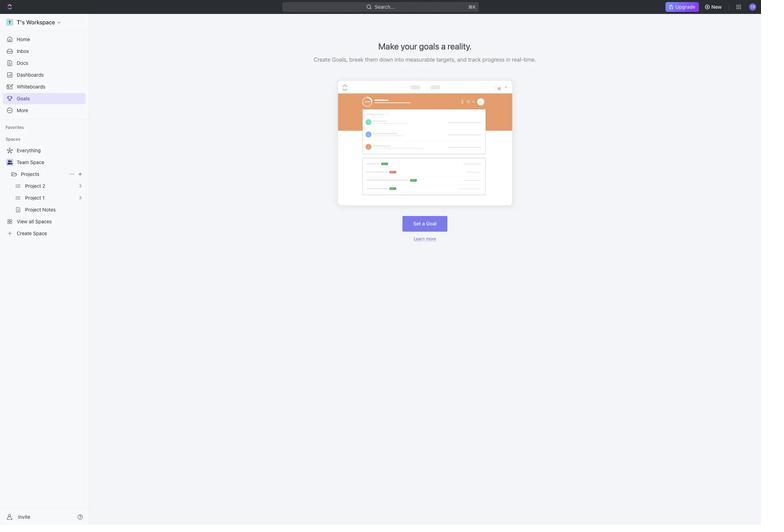 Task type: vqa. For each thing, say whether or not it's contained in the screenshot.
The Whiteboards
yes



Task type: describe. For each thing, give the bounding box(es) containing it.
whiteboards link
[[3, 81, 86, 92]]

favorites
[[6, 125, 24, 130]]

all
[[29, 219, 34, 225]]

projects link
[[21, 169, 66, 180]]

home link
[[3, 34, 86, 45]]

learn
[[414, 236, 425, 242]]

measurable
[[406, 57, 435, 63]]

view all spaces link
[[3, 216, 84, 227]]

goals
[[420, 41, 440, 51]]

workspace
[[26, 19, 55, 25]]

t's workspace, , element
[[6, 19, 13, 26]]

space for create space
[[33, 231, 47, 237]]

more button
[[3, 105, 86, 116]]

and
[[458, 57, 467, 63]]

create space
[[17, 231, 47, 237]]

notes
[[42, 207, 56, 213]]

inbox
[[17, 48, 29, 54]]

your
[[401, 41, 418, 51]]

t's
[[17, 19, 25, 25]]

create for create goals, break them down into measurable targets, and track progress in real-time.
[[314, 57, 331, 63]]

set
[[414, 221, 421, 227]]

view all spaces
[[17, 219, 52, 225]]

everything
[[17, 148, 41, 153]]

tb button
[[748, 1, 759, 13]]

docs
[[17, 60, 28, 66]]

everything link
[[3, 145, 84, 156]]

1
[[42, 195, 45, 201]]

goals link
[[3, 93, 86, 104]]

project 2
[[25, 183, 45, 189]]

invite
[[18, 514, 30, 520]]

t
[[8, 20, 11, 25]]

real-
[[513, 57, 524, 63]]

in
[[507, 57, 511, 63]]

goal
[[427, 221, 437, 227]]

create for create space
[[17, 231, 32, 237]]

set a goal
[[414, 221, 437, 227]]

targets,
[[437, 57, 456, 63]]

project for project notes
[[25, 207, 41, 213]]

search...
[[375, 4, 395, 10]]

learn more
[[414, 236, 437, 242]]

tree inside sidebar navigation
[[3, 145, 86, 239]]

sidebar navigation
[[0, 14, 90, 526]]

2
[[42, 183, 45, 189]]

0 horizontal spatial spaces
[[6, 137, 20, 142]]

reality.
[[448, 41, 472, 51]]

new
[[712, 4, 722, 10]]

create space link
[[3, 228, 84, 239]]

project 2 link
[[25, 181, 76, 192]]

learn more link
[[414, 236, 437, 242]]

whiteboards
[[17, 84, 45, 90]]

inbox link
[[3, 46, 86, 57]]

create goals, break them down into measurable targets, and track progress in real-time.
[[314, 57, 537, 63]]

team
[[17, 159, 29, 165]]

project notes link
[[25, 204, 84, 216]]

space for team space
[[30, 159, 44, 165]]

into
[[395, 57, 404, 63]]

home
[[17, 36, 30, 42]]

them
[[365, 57, 378, 63]]



Task type: locate. For each thing, give the bounding box(es) containing it.
1 vertical spatial spaces
[[35, 219, 52, 225]]

project 1 link
[[25, 193, 76, 204]]

create down view
[[17, 231, 32, 237]]

create inside create space link
[[17, 231, 32, 237]]

0 horizontal spatial create
[[17, 231, 32, 237]]

1 horizontal spatial create
[[314, 57, 331, 63]]

space
[[30, 159, 44, 165], [33, 231, 47, 237]]

spaces down favorites button
[[6, 137, 20, 142]]

project up view all spaces
[[25, 207, 41, 213]]

1 vertical spatial create
[[17, 231, 32, 237]]

3 project from the top
[[25, 207, 41, 213]]

0 vertical spatial space
[[30, 159, 44, 165]]

break
[[350, 57, 364, 63]]

space down everything 'link'
[[30, 159, 44, 165]]

project notes
[[25, 207, 56, 213]]

1 vertical spatial a
[[423, 221, 425, 227]]

new button
[[702, 1, 727, 13]]

1 horizontal spatial spaces
[[35, 219, 52, 225]]

space down view all spaces link
[[33, 231, 47, 237]]

1 project from the top
[[25, 183, 41, 189]]

a right set
[[423, 221, 425, 227]]

3
[[79, 183, 82, 189], [79, 195, 82, 201]]

project left 1
[[25, 195, 41, 201]]

view
[[17, 219, 28, 225]]

2 project from the top
[[25, 195, 41, 201]]

space inside create space link
[[33, 231, 47, 237]]

3 for 2
[[79, 183, 82, 189]]

project 1
[[25, 195, 45, 201]]

more
[[426, 236, 437, 242]]

1 vertical spatial project
[[25, 195, 41, 201]]

1 horizontal spatial a
[[442, 41, 446, 51]]

0 vertical spatial 3
[[79, 183, 82, 189]]

create
[[314, 57, 331, 63], [17, 231, 32, 237]]

3 right the "project 2" link
[[79, 183, 82, 189]]

time.
[[524, 57, 537, 63]]

goals,
[[332, 57, 348, 63]]

upgrade link
[[666, 2, 700, 12]]

docs link
[[3, 58, 86, 69]]

tree
[[3, 145, 86, 239]]

0 vertical spatial spaces
[[6, 137, 20, 142]]

track
[[469, 57, 481, 63]]

projects
[[21, 171, 39, 177]]

dashboards link
[[3, 69, 86, 81]]

0 vertical spatial project
[[25, 183, 41, 189]]

team space link
[[17, 157, 84, 168]]

make
[[379, 41, 399, 51]]

⌘k
[[469, 4, 476, 10]]

t's workspace
[[17, 19, 55, 25]]

make your goals a reality.
[[379, 41, 472, 51]]

project for project 2
[[25, 183, 41, 189]]

tree containing everything
[[3, 145, 86, 239]]

user group image
[[7, 160, 12, 165]]

project
[[25, 183, 41, 189], [25, 195, 41, 201], [25, 207, 41, 213]]

a
[[442, 41, 446, 51], [423, 221, 425, 227]]

0 vertical spatial create
[[314, 57, 331, 63]]

project for project 1
[[25, 195, 41, 201]]

progress
[[483, 57, 505, 63]]

a up targets,
[[442, 41, 446, 51]]

tb
[[751, 5, 756, 9]]

spaces
[[6, 137, 20, 142], [35, 219, 52, 225]]

spaces up create space link
[[35, 219, 52, 225]]

2 vertical spatial project
[[25, 207, 41, 213]]

project left 2
[[25, 183, 41, 189]]

goals
[[17, 96, 30, 102]]

0 vertical spatial a
[[442, 41, 446, 51]]

space inside 'team space' link
[[30, 159, 44, 165]]

3 for 1
[[79, 195, 82, 201]]

1 vertical spatial space
[[33, 231, 47, 237]]

create left goals,
[[314, 57, 331, 63]]

0 horizontal spatial a
[[423, 221, 425, 227]]

3 up project notes link
[[79, 195, 82, 201]]

more
[[17, 107, 28, 113]]

down
[[380, 57, 393, 63]]

1 3 from the top
[[79, 183, 82, 189]]

2 3 from the top
[[79, 195, 82, 201]]

team space
[[17, 159, 44, 165]]

1 vertical spatial 3
[[79, 195, 82, 201]]

dashboards
[[17, 72, 44, 78]]

favorites button
[[3, 123, 27, 132]]

upgrade
[[676, 4, 696, 10]]



